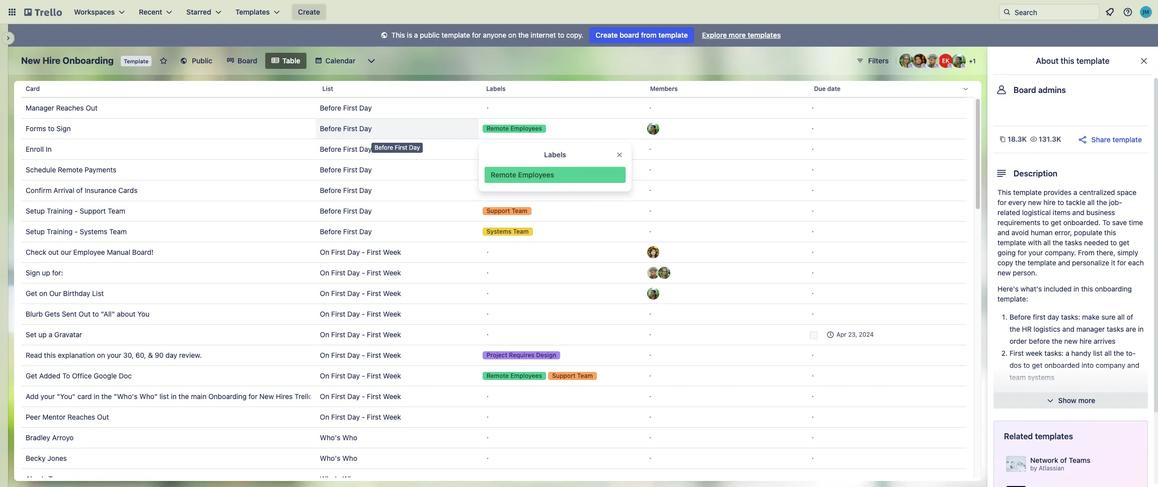 Task type: vqa. For each thing, say whether or not it's contained in the screenshot.
Related templates
yes



Task type: describe. For each thing, give the bounding box(es) containing it.
members
[[650, 85, 678, 93]]

who's who for alex letrec
[[320, 475, 357, 484]]

this for this is a public template for anyone on the internet to copy.
[[391, 31, 405, 39]]

on for manual
[[320, 248, 329, 257]]

0 vertical spatial out
[[86, 104, 98, 112]]

day for blurb gets sent out to "all" about you
[[347, 310, 360, 319]]

card
[[26, 85, 40, 93]]

confirm arrival of insurance cards
[[26, 186, 138, 195]]

- for set up a gravatar
[[362, 331, 365, 339]]

to left copy. at the top
[[558, 31, 564, 39]]

due
[[814, 85, 826, 93]]

board for board
[[238, 56, 257, 65]]

color: yellow, title: "systems team" element
[[483, 228, 533, 236]]

job-
[[1109, 198, 1123, 207]]

anyone
[[483, 31, 506, 39]]

0 vertical spatial tasks:
[[1061, 313, 1081, 322]]

row containing enroll in
[[22, 139, 967, 160]]

5 on first day - first week from the top
[[320, 331, 401, 339]]

before for enroll in
[[320, 145, 341, 154]]

members button
[[646, 77, 810, 101]]

first inside before first day tasks: make sure all of the hr logistics and manager tasks are in order before the new hire arrives first week tasks: a handy list all the to- dos to get onboarded into company and team systems who's who list: help the newbie orient themselves and learn all about the key people they'll encounter at work
[[1010, 349, 1024, 358]]

day for setup training - support team
[[359, 207, 372, 215]]

remote employees button for schedule remote payments
[[479, 160, 641, 180]]

open information menu image
[[1123, 7, 1133, 17]]

color: orange, title: "support team" element inside support team button
[[483, 207, 531, 215]]

before first day cell
[[316, 119, 479, 139]]

list button
[[318, 77, 482, 101]]

2 on from the top
[[320, 269, 329, 277]]

training for support
[[47, 207, 73, 215]]

0 horizontal spatial priscilla parjet (priscillaparjet) image
[[647, 123, 659, 135]]

5 on from the top
[[320, 331, 329, 339]]

up for a
[[38, 331, 47, 339]]

color: green, title: "remote employees" element for forms to sign
[[483, 125, 546, 133]]

going
[[998, 249, 1016, 257]]

day for manager reaches out
[[359, 104, 372, 112]]

day inside cell
[[359, 124, 372, 133]]

recent
[[139, 8, 162, 16]]

explore more templates link
[[696, 27, 787, 43]]

table link
[[265, 53, 306, 69]]

all down human
[[1044, 239, 1051, 247]]

show more button
[[994, 393, 1148, 409]]

support team button
[[479, 201, 641, 222]]

row containing sign up for:
[[22, 263, 967, 284]]

board!
[[132, 248, 154, 257]]

1 horizontal spatial labels
[[544, 151, 566, 159]]

before for setup training - systems team
[[320, 228, 341, 236]]

1 vertical spatial to
[[62, 372, 70, 381]]

board
[[620, 31, 639, 39]]

row containing setup training - support team
[[22, 201, 967, 222]]

create for create
[[298, 8, 320, 16]]

doc
[[119, 372, 132, 381]]

a inside the this template provides a centralized space for every new hire to tackle all the job- related logistical items and business requirements to get onboarded. to save time and avoid human error, populate this template with all the tasks needed to get going for your company. from there, simply copy the template and personalize it for each new person.
[[1074, 188, 1078, 197]]

primary element
[[0, 0, 1158, 24]]

the up company.
[[1053, 239, 1063, 247]]

before inside before first day tooltip
[[375, 144, 393, 152]]

3 this member is an admin of this workspace. image from the left
[[961, 63, 966, 68]]

people
[[1010, 410, 1032, 418]]

search image
[[1003, 8, 1011, 16]]

template up every
[[1013, 188, 1042, 197]]

internet
[[531, 31, 556, 39]]

every
[[1009, 198, 1027, 207]]

color: green, title: "remote employees" element for schedule remote payments
[[483, 166, 546, 174]]

network
[[1030, 457, 1059, 465]]

on inside read this explanation on your 30, 60, & 90 day review. link
[[97, 351, 105, 360]]

design
[[536, 352, 556, 359]]

team for color: yellow, title: "systems team" element
[[513, 228, 529, 236]]

here's
[[998, 285, 1019, 293]]

tasks inside before first day tasks: make sure all of the hr logistics and manager tasks are in order before the new hire arrives first week tasks: a handy list all the to- dos to get onboarded into company and team systems who's who list: help the newbie orient themselves and learn all about the key people they'll encounter at work
[[1107, 325, 1124, 334]]

before first day for confirm arrival of insurance cards
[[320, 186, 372, 195]]

who"
[[139, 393, 158, 401]]

and down 'list:'
[[1049, 398, 1061, 406]]

for right going
[[1018, 249, 1027, 257]]

setup for setup training - systems team
[[26, 228, 45, 236]]

before first day for setup training - support team
[[320, 207, 372, 215]]

onboarded.
[[1064, 218, 1101, 227]]

- for blurb gets sent out to "all" about you
[[362, 310, 365, 319]]

1 horizontal spatial color: orange, title: "support team" element
[[548, 373, 597, 381]]

1 horizontal spatial templates
[[1035, 432, 1073, 441]]

support for color: orange, title: "support team" element in the support team button
[[487, 207, 510, 215]]

requirements
[[998, 218, 1041, 227]]

board for board admins
[[1014, 86, 1036, 95]]

week for google
[[383, 372, 401, 381]]

it
[[1111, 259, 1116, 267]]

list inside before first day tasks: make sure all of the hr logistics and manager tasks are in order before the new hire arrives first week tasks: a handy list all the to- dos to get onboarded into company and team systems who's who list: help the newbie orient themselves and learn all about the key people they'll encounter at work
[[1093, 349, 1103, 358]]

peer
[[26, 413, 40, 422]]

manager reaches out link
[[26, 98, 312, 118]]

0 horizontal spatial new
[[998, 269, 1011, 277]]

included
[[1044, 285, 1072, 293]]

template up going
[[998, 239, 1026, 247]]

employees for get added to office google doc
[[511, 373, 542, 380]]

related
[[998, 208, 1020, 217]]

in right card
[[94, 393, 99, 401]]

Board name text field
[[16, 53, 119, 69]]

the left 'main'
[[179, 393, 189, 401]]

color: purple, title: "project requires design" element
[[483, 352, 560, 360]]

our
[[61, 248, 71, 257]]

day for add your "you" card in the "who's who" list in the main onboarding for new hires trello board
[[347, 393, 360, 401]]

who's
[[1010, 386, 1030, 394]]

table containing manager reaches out
[[14, 77, 982, 488]]

learn
[[1063, 398, 1079, 406]]

our
[[49, 289, 61, 298]]

create board from template
[[596, 31, 688, 39]]

template right about
[[1077, 56, 1110, 65]]

week
[[1026, 349, 1043, 358]]

the up show more at bottom right
[[1078, 386, 1088, 394]]

+
[[969, 57, 973, 65]]

support team inside button
[[487, 207, 527, 215]]

read this explanation on your 30, 60, & 90 day review. link
[[26, 346, 312, 366]]

the up the business
[[1097, 198, 1107, 207]]

- for get added to office google doc
[[362, 372, 365, 381]]

first inside cell
[[343, 124, 357, 133]]

systems inside setup training - systems team link
[[80, 228, 107, 236]]

a inside before first day tasks: make sure all of the hr logistics and manager tasks are in order before the new hire arrives first week tasks: a handy list all the to- dos to get onboarded into company and team systems who's who list: help the newbie orient themselves and learn all about the key people they'll encounter at work
[[1066, 349, 1070, 358]]

day for confirm arrival of insurance cards
[[359, 186, 372, 195]]

on first day - first week for list
[[320, 289, 401, 298]]

1 horizontal spatial sign
[[56, 124, 71, 133]]

1 vertical spatial tasks:
[[1045, 349, 1064, 358]]

template right from
[[659, 31, 688, 39]]

60,
[[136, 351, 146, 360]]

starred button
[[180, 4, 227, 20]]

arroyo
[[52, 434, 74, 442]]

template
[[124, 58, 149, 64]]

calendar link
[[308, 53, 362, 69]]

manager
[[1077, 325, 1105, 334]]

get for get added to office google doc
[[26, 372, 37, 381]]

row containing alex letrec
[[22, 469, 967, 488]]

row containing get added to office google doc
[[22, 366, 967, 387]]

hr
[[1022, 325, 1032, 334]]

all right learn
[[1081, 398, 1088, 406]]

add
[[26, 393, 39, 401]]

labels inside button
[[486, 85, 506, 93]]

remote employees for forms to sign
[[487, 125, 542, 132]]

before for setup training - support team
[[320, 207, 341, 215]]

manager
[[26, 104, 54, 112]]

1
[[973, 57, 976, 65]]

for up related
[[998, 198, 1007, 207]]

day for check out our employee manual board!
[[347, 248, 360, 257]]

the left internet at the left top of the page
[[518, 31, 529, 39]]

filters
[[868, 56, 889, 65]]

row containing manager reaches out
[[22, 98, 967, 119]]

themselves
[[1010, 398, 1047, 406]]

90
[[155, 351, 164, 360]]

setup training - support team
[[26, 207, 125, 215]]

each
[[1128, 259, 1144, 267]]

row containing peer mentor reaches out
[[22, 407, 967, 428]]

2 horizontal spatial get
[[1119, 239, 1130, 247]]

week for list
[[383, 289, 401, 298]]

1 vertical spatial your
[[107, 351, 121, 360]]

who for arroyo
[[342, 434, 357, 442]]

star or unstar board image
[[160, 57, 168, 65]]

and down the tackle
[[1073, 208, 1085, 217]]

1 horizontal spatial priscilla parjet (priscillaparjet) image
[[952, 54, 966, 68]]

remote employees button for forms to sign
[[479, 119, 641, 139]]

read this explanation on your 30, 60, & 90 day review.
[[26, 351, 202, 360]]

on first day - first week for in
[[320, 393, 401, 401]]

23,
[[848, 331, 857, 339]]

alex letrec
[[26, 475, 63, 484]]

day for get on our birthday list
[[347, 289, 360, 298]]

row containing add your "you" card in the "who's who" list in the main onboarding for new hires trello board
[[22, 387, 967, 408]]

list inside add your "you" card in the "who's who" list in the main onboarding for new hires trello board link
[[160, 393, 169, 401]]

key
[[1123, 398, 1134, 406]]

on first day - first week for manual
[[320, 248, 401, 257]]

9 on from the top
[[320, 413, 329, 422]]

out for sent
[[79, 310, 90, 319]]

0 vertical spatial new
[[1028, 198, 1042, 207]]

hire inside before first day tasks: make sure all of the hr logistics and manager tasks are in order before the new hire arrives first week tasks: a handy list all the to- dos to get onboarded into company and team systems who's who list: help the newbie orient themselves and learn all about the key people they'll encounter at work
[[1080, 337, 1092, 346]]

a inside row
[[49, 331, 52, 339]]

andre gorte (andregorte) image
[[913, 54, 927, 68]]

and right logistics
[[1063, 325, 1075, 334]]

in inside the here's what's included in this onboarding template:
[[1074, 285, 1080, 293]]

set up a gravatar
[[26, 331, 82, 339]]

row containing read this explanation on your 30, 60, & 90 day review.
[[22, 345, 967, 366]]

more for show
[[1079, 397, 1096, 405]]

template right public
[[442, 31, 470, 39]]

schedule remote payments link
[[26, 160, 312, 180]]

ellie kulick (elliekulick2) image
[[939, 54, 953, 68]]

they'll
[[1034, 410, 1054, 418]]

row containing setup training - systems team
[[22, 222, 967, 243]]

- for peer mentor reaches out
[[362, 413, 365, 422]]

before first day for manager reaches out
[[320, 104, 372, 112]]

added
[[39, 372, 60, 381]]

with
[[1028, 239, 1042, 247]]

1 vertical spatial sign
[[26, 269, 40, 277]]

day for sign up for:
[[347, 269, 360, 277]]

templates inside 'link'
[[748, 31, 781, 39]]

by
[[1030, 465, 1037, 473]]

confirm arrival of insurance cards link
[[26, 181, 312, 201]]

30,
[[123, 351, 134, 360]]

bradley arroyo
[[26, 434, 74, 442]]

1 vertical spatial reaches
[[67, 413, 95, 422]]

0 horizontal spatial your
[[41, 393, 55, 401]]

alex
[[26, 475, 39, 484]]

insurance
[[85, 186, 116, 195]]

a right is
[[414, 31, 418, 39]]

blurb
[[26, 310, 43, 319]]

all right sure
[[1118, 313, 1125, 322]]

project requires design
[[487, 352, 556, 359]]

forms to sign link
[[26, 119, 312, 139]]

on first day - first week for your
[[320, 351, 401, 360]]

on for list
[[320, 289, 329, 298]]

the up person.
[[1015, 259, 1026, 267]]

teams
[[1069, 457, 1091, 465]]

who's who for becky jones
[[320, 455, 357, 463]]

card button
[[22, 77, 318, 101]]

setup training - systems team link
[[26, 222, 312, 242]]

day for set up a gravatar
[[347, 331, 360, 339]]

related templates
[[1004, 432, 1073, 441]]

this member is an admin of this workspace. image for the andre gorte (andregorte) icon
[[922, 63, 926, 68]]

9 week from the top
[[383, 413, 401, 422]]

day for setup training - systems team
[[359, 228, 372, 236]]

- for check out our employee manual board!
[[362, 248, 365, 257]]

card
[[77, 393, 92, 401]]

who for jones
[[342, 455, 357, 463]]

0 vertical spatial reaches
[[56, 104, 84, 112]]

before first day for setup training - systems team
[[320, 228, 372, 236]]

read
[[26, 351, 42, 360]]

business
[[1087, 208, 1115, 217]]

work
[[1099, 410, 1114, 418]]

employees for forms to sign
[[511, 125, 542, 132]]

remote employees for schedule remote payments
[[487, 166, 542, 174]]

and down company.
[[1058, 259, 1070, 267]]

space
[[1117, 188, 1137, 197]]

day inside tooltip
[[409, 144, 420, 152]]

up for for:
[[42, 269, 50, 277]]

becky
[[26, 455, 46, 463]]

row containing card
[[22, 77, 974, 101]]



Task type: locate. For each thing, give the bounding box(es) containing it.
1 horizontal spatial day
[[1048, 313, 1059, 322]]

1 training from the top
[[47, 207, 73, 215]]

needed
[[1084, 239, 1109, 247]]

employees for schedule remote payments
[[511, 166, 542, 174]]

for left the hires
[[249, 393, 258, 401]]

3 on first day - first week from the top
[[320, 289, 401, 298]]

7 on from the top
[[320, 372, 329, 381]]

on left our
[[39, 289, 47, 298]]

remote employees button down labels button
[[479, 119, 641, 139]]

week for to
[[383, 310, 401, 319]]

board inside board link
[[238, 56, 257, 65]]

team inside setup training - systems team link
[[109, 228, 127, 236]]

your left 30,
[[107, 351, 121, 360]]

0 horizontal spatial support
[[80, 207, 106, 215]]

of right arrival
[[76, 186, 83, 195]]

day inside read this explanation on your 30, 60, & 90 day review. link
[[166, 351, 177, 360]]

1 vertical spatial priscilla parjet (priscillaparjet) image
[[647, 123, 659, 135]]

color: orange, title: "support team" element down project requires design button
[[548, 373, 597, 381]]

bradley
[[26, 434, 50, 442]]

before for confirm arrival of insurance cards
[[320, 186, 341, 195]]

chris temperson (christemperson) image
[[647, 267, 659, 279]]

support down 'insurance'
[[80, 207, 106, 215]]

becky jones
[[26, 455, 67, 463]]

0 vertical spatial board
[[238, 56, 257, 65]]

about inside "link"
[[117, 310, 136, 319]]

enroll in
[[26, 145, 52, 154]]

9 on first day - first week from the top
[[320, 413, 401, 422]]

1 week from the top
[[383, 248, 401, 257]]

team down project requires design button
[[577, 373, 593, 380]]

out
[[48, 248, 59, 257]]

of up are
[[1127, 313, 1133, 322]]

0 vertical spatial color: orange, title: "support team" element
[[483, 207, 531, 215]]

more inside 'link'
[[729, 31, 746, 39]]

tasks down sure
[[1107, 325, 1124, 334]]

list down arrives
[[1093, 349, 1103, 358]]

0 vertical spatial new
[[21, 55, 40, 66]]

1 horizontal spatial about
[[1090, 398, 1109, 406]]

this member is an admin of this workspace. image
[[922, 63, 926, 68], [948, 63, 952, 68]]

0 horizontal spatial to
[[62, 372, 70, 381]]

setup training - support team link
[[26, 201, 312, 222]]

table
[[14, 77, 982, 488]]

0 horizontal spatial new
[[21, 55, 40, 66]]

employees
[[511, 125, 542, 132], [511, 166, 542, 174], [518, 171, 554, 179], [511, 373, 542, 380]]

0 vertical spatial sign
[[56, 124, 71, 133]]

out inside "link"
[[79, 310, 90, 319]]

1 vertical spatial hire
[[1080, 337, 1092, 346]]

1 vertical spatial get
[[26, 372, 37, 381]]

this member is an admin of this workspace. image left chris temperson (christemperson) image
[[909, 63, 913, 68]]

18 row from the top
[[22, 428, 967, 449]]

12 row from the top
[[22, 304, 967, 325]]

explanation
[[58, 351, 95, 360]]

before first day tooltip
[[372, 143, 423, 153]]

20 row from the top
[[22, 469, 967, 488]]

1 horizontal spatial board
[[314, 393, 334, 401]]

0 horizontal spatial this
[[391, 31, 405, 39]]

1 setup from the top
[[26, 207, 45, 215]]

1 vertical spatial board
[[1014, 86, 1036, 95]]

4 on from the top
[[320, 310, 329, 319]]

tasks inside the this template provides a centralized space for every new hire to tackle all the job- related logistical items and business requirements to get onboarded. to save time and avoid human error, populate this template with all the tasks needed to get going for your company. from there, simply copy the template and personalize it for each new person.
[[1065, 239, 1082, 247]]

in
[[46, 145, 52, 154]]

day for read this explanation on your 30, 60, & 90 day review.
[[347, 351, 360, 360]]

remote employees for get added to office google doc
[[487, 373, 542, 380]]

6 row from the top
[[22, 180, 967, 201]]

7 week from the top
[[383, 372, 401, 381]]

your down with
[[1029, 249, 1043, 257]]

who for letrec
[[342, 475, 357, 484]]

on right anyone
[[508, 31, 516, 39]]

forms to sign
[[26, 124, 71, 133]]

in inside before first day tasks: make sure all of the hr logistics and manager tasks are in order before the new hire arrives first week tasks: a handy list all the to- dos to get onboarded into company and team systems who's who list: help the newbie orient themselves and learn all about the key people they'll encounter at work
[[1138, 325, 1144, 334]]

2 week from the top
[[383, 269, 401, 277]]

0 horizontal spatial this member is an admin of this workspace. image
[[909, 63, 913, 68]]

more right explore
[[729, 31, 746, 39]]

this member is an admin of this workspace. image for ellie kulick (elliekulick2) icon
[[948, 63, 952, 68]]

0 horizontal spatial this member is an admin of this workspace. image
[[922, 63, 926, 68]]

support for the rightmost color: orange, title: "support team" element
[[552, 373, 576, 380]]

office
[[72, 372, 92, 381]]

on for to
[[320, 310, 329, 319]]

1 who's who from the top
[[320, 434, 357, 442]]

2 row from the top
[[22, 98, 967, 119]]

3 who's from the top
[[320, 475, 341, 484]]

list inside get on our birthday list link
[[92, 289, 104, 298]]

on for your
[[320, 351, 329, 360]]

trello
[[295, 393, 313, 401]]

reaches up forms to sign
[[56, 104, 84, 112]]

workspaces button
[[68, 4, 131, 20]]

color: green, title: "remote employees" element
[[483, 125, 546, 133], [483, 166, 546, 174], [485, 167, 626, 183], [483, 373, 546, 381]]

the down logistics
[[1052, 337, 1063, 346]]

0 horizontal spatial labels
[[486, 85, 506, 93]]

1 vertical spatial get
[[1119, 239, 1130, 247]]

who's for alex letrec
[[320, 475, 341, 484]]

2 get from the top
[[26, 372, 37, 381]]

team down cards
[[108, 207, 125, 215]]

row containing set up a gravatar
[[22, 325, 967, 346]]

training inside setup training - support team link
[[47, 207, 73, 215]]

1 get from the top
[[26, 289, 37, 298]]

blurb gets sent out to "all" about you link
[[26, 305, 312, 325]]

1 who's from the top
[[320, 434, 341, 442]]

2 setup from the top
[[26, 228, 45, 236]]

15 row from the top
[[22, 366, 967, 387]]

board link
[[220, 53, 263, 69]]

16 row from the top
[[22, 387, 967, 408]]

0 horizontal spatial board
[[238, 56, 257, 65]]

this member is an admin of this workspace. image right chris temperson (christemperson) image
[[948, 63, 952, 68]]

3 on from the top
[[320, 289, 329, 298]]

about inside before first day tasks: make sure all of the hr logistics and manager tasks are in order before the new hire arrives first week tasks: a handy list all the to- dos to get onboarded into company and team systems who's who list: help the newbie orient themselves and learn all about the key people they'll encounter at work
[[1090, 398, 1109, 406]]

3 week from the top
[[383, 289, 401, 298]]

tasks: up onboarded
[[1045, 349, 1064, 358]]

list right who"
[[160, 393, 169, 401]]

0 horizontal spatial create
[[298, 8, 320, 16]]

forms
[[26, 124, 46, 133]]

enroll
[[26, 145, 44, 154]]

new inside before first day tasks: make sure all of the hr logistics and manager tasks are in order before the new hire arrives first week tasks: a handy list all the to- dos to get onboarded into company and team systems who's who list: help the newbie orient themselves and learn all about the key people they'll encounter at work
[[1065, 337, 1078, 346]]

you
[[137, 310, 150, 319]]

onboarding
[[1095, 285, 1132, 293]]

1 horizontal spatial support
[[487, 207, 510, 215]]

to up items
[[1058, 198, 1064, 207]]

0 vertical spatial your
[[1029, 249, 1043, 257]]

priscilla parjet (priscillaparjet) image
[[952, 54, 966, 68], [647, 123, 659, 135]]

11 row from the top
[[22, 283, 967, 305]]

show more
[[1058, 397, 1096, 405]]

6 week from the top
[[383, 351, 401, 360]]

this inside read this explanation on your 30, 60, & 90 day review. link
[[44, 351, 56, 360]]

color: orange, title: "support team" element
[[483, 207, 531, 215], [548, 373, 597, 381]]

arrives
[[1094, 337, 1116, 346]]

this inside the here's what's included in this onboarding template:
[[1081, 285, 1093, 293]]

week for your
[[383, 351, 401, 360]]

row containing becky jones
[[22, 449, 967, 470]]

5 week from the top
[[383, 331, 401, 339]]

on for in
[[320, 393, 329, 401]]

board admins
[[1014, 86, 1066, 95]]

who's who for bradley arroyo
[[320, 434, 357, 442]]

template inside button
[[1113, 135, 1142, 144]]

training for systems
[[47, 228, 73, 236]]

systems
[[80, 228, 107, 236], [487, 228, 512, 236]]

3 row from the top
[[22, 118, 967, 139]]

team inside support team button
[[512, 207, 527, 215]]

training up out
[[47, 228, 73, 236]]

team inside setup training - support team link
[[108, 207, 125, 215]]

row containing confirm arrival of insurance cards
[[22, 180, 967, 201]]

chris temperson (christemperson) image
[[926, 54, 940, 68]]

1 horizontal spatial get
[[1051, 218, 1062, 227]]

team for the rightmost color: orange, title: "support team" element
[[577, 373, 593, 380]]

1 vertical spatial day
[[166, 351, 177, 360]]

amy freiderson (amyfreiderson) image
[[900, 54, 914, 68]]

more inside button
[[1079, 397, 1096, 405]]

0 horizontal spatial on
[[39, 289, 47, 298]]

new down copy
[[998, 269, 1011, 277]]

for right it
[[1118, 259, 1127, 267]]

this member is an admin of this workspace. image right the andre gorte (andregorte) icon
[[935, 63, 939, 68]]

get
[[1051, 218, 1062, 227], [1119, 239, 1130, 247], [1032, 361, 1043, 370]]

1 horizontal spatial to
[[1103, 218, 1111, 227]]

1 vertical spatial on
[[39, 289, 47, 298]]

2 on first day - first week from the top
[[320, 269, 401, 277]]

1 vertical spatial of
[[1127, 313, 1133, 322]]

6 on from the top
[[320, 351, 329, 360]]

to down the business
[[1103, 218, 1111, 227]]

new inside board name text field
[[21, 55, 40, 66]]

10 row from the top
[[22, 263, 967, 284]]

list down calendar link
[[322, 85, 333, 93]]

all down centralized
[[1088, 198, 1095, 207]]

2 this member is an admin of this workspace. image from the left
[[935, 63, 939, 68]]

this up every
[[998, 188, 1011, 197]]

onboarding inside add your "you" card in the "who's who" list in the main onboarding for new hires trello board link
[[208, 393, 247, 401]]

2 vertical spatial new
[[1065, 337, 1078, 346]]

get up simply
[[1119, 239, 1130, 247]]

on inside get on our birthday list link
[[39, 289, 47, 298]]

1 horizontal spatial on
[[97, 351, 105, 360]]

sign down check
[[26, 269, 40, 277]]

to up human
[[1043, 218, 1049, 227]]

get
[[26, 289, 37, 298], [26, 372, 37, 381]]

2 who's from the top
[[320, 455, 341, 463]]

remote for get added to office google doc
[[487, 373, 509, 380]]

1 vertical spatial create
[[596, 31, 618, 39]]

in right included
[[1074, 285, 1080, 293]]

1 vertical spatial more
[[1079, 397, 1096, 405]]

of
[[76, 186, 83, 195], [1127, 313, 1133, 322], [1060, 457, 1067, 465]]

2 horizontal spatial of
[[1127, 313, 1133, 322]]

a left gravatar
[[49, 331, 52, 339]]

copy
[[998, 259, 1014, 267]]

before for schedule remote payments
[[320, 166, 341, 174]]

get down week
[[1032, 361, 1043, 370]]

more for explore
[[729, 31, 746, 39]]

templates right explore
[[748, 31, 781, 39]]

0 horizontal spatial sign
[[26, 269, 40, 277]]

0 vertical spatial get
[[26, 289, 37, 298]]

0 vertical spatial tasks
[[1065, 239, 1082, 247]]

1 vertical spatial who's who
[[320, 455, 357, 463]]

save
[[1112, 218, 1127, 227]]

day for enroll in
[[359, 145, 372, 154]]

board right trello
[[314, 393, 334, 401]]

color: green, title: "remote employees" element for get added to office google doc
[[483, 373, 546, 381]]

tackle
[[1066, 198, 1086, 207]]

hire inside the this template provides a centralized space for every new hire to tackle all the job- related logistical items and business requirements to get onboarded. to save time and avoid human error, populate this template with all the tasks needed to get going for your company. from there, simply copy the template and personalize it for each new person.
[[1044, 198, 1056, 207]]

3 who's who from the top
[[320, 475, 357, 484]]

1 on first day - first week from the top
[[320, 248, 401, 257]]

get left added
[[26, 372, 37, 381]]

remote employees button
[[479, 119, 641, 139], [479, 160, 641, 180]]

row
[[22, 77, 974, 101], [22, 98, 967, 119], [22, 118, 967, 139], [22, 139, 967, 160], [22, 160, 967, 181], [22, 180, 967, 201], [22, 201, 967, 222], [22, 222, 967, 243], [22, 242, 967, 263], [22, 263, 967, 284], [22, 283, 967, 305], [22, 304, 967, 325], [22, 325, 967, 346], [22, 345, 967, 366], [22, 366, 967, 387], [22, 387, 967, 408], [22, 407, 967, 428], [22, 428, 967, 449], [22, 449, 967, 470], [22, 469, 967, 488]]

0 vertical spatial training
[[47, 207, 73, 215]]

for left anyone
[[472, 31, 481, 39]]

9 row from the top
[[22, 242, 967, 263]]

about
[[1036, 56, 1059, 65]]

row containing check out our employee manual board!
[[22, 242, 967, 263]]

0 vertical spatial get
[[1051, 218, 1062, 227]]

0 horizontal spatial templates
[[748, 31, 781, 39]]

this right about
[[1061, 56, 1075, 65]]

get for get on our birthday list
[[26, 289, 37, 298]]

this down save
[[1105, 229, 1116, 237]]

setup for setup training - support team
[[26, 207, 45, 215]]

0 vertical spatial to
[[1103, 218, 1111, 227]]

set up a gravatar link
[[26, 325, 312, 345]]

personalize
[[1072, 259, 1110, 267]]

1 vertical spatial list
[[160, 393, 169, 401]]

get added to office google doc link
[[26, 366, 312, 387]]

this member is an admin of this workspace. image left +
[[961, 63, 966, 68]]

1 vertical spatial new
[[998, 269, 1011, 277]]

template
[[442, 31, 470, 39], [659, 31, 688, 39], [1077, 56, 1110, 65], [1113, 135, 1142, 144], [1013, 188, 1042, 197], [998, 239, 1026, 247], [1028, 259, 1056, 267]]

this for this template provides a centralized space for every new hire to tackle all the job- related logistical items and business requirements to get onboarded. to save time and avoid human error, populate this template with all the tasks needed to get going for your company. from there, simply copy the template and personalize it for each new person.
[[998, 188, 1011, 197]]

week for manual
[[383, 248, 401, 257]]

support team
[[487, 207, 527, 215], [552, 373, 593, 380]]

show
[[1058, 397, 1077, 405]]

this left is
[[391, 31, 405, 39]]

board inside add your "you" card in the "who's who" list in the main onboarding for new hires trello board link
[[314, 393, 334, 401]]

0 horizontal spatial color: orange, title: "support team" element
[[483, 207, 531, 215]]

before for manager reaches out
[[320, 104, 341, 112]]

1 vertical spatial training
[[47, 228, 73, 236]]

1 vertical spatial setup
[[26, 228, 45, 236]]

get up blurb
[[26, 289, 37, 298]]

this inside the this template provides a centralized space for every new hire to tackle all the job- related logistical items and business requirements to get onboarded. to save time and avoid human error, populate this template with all the tasks needed to get going for your company. from there, simply copy the template and personalize it for each new person.
[[1105, 229, 1116, 237]]

1 horizontal spatial onboarding
[[208, 393, 247, 401]]

on first day - first week for google
[[320, 372, 401, 381]]

jeremy miller (jeremymiller198) image
[[1140, 6, 1152, 18]]

- for get on our birthday list
[[362, 289, 365, 298]]

day right 90
[[166, 351, 177, 360]]

all up company
[[1105, 349, 1112, 358]]

remote employees button up support team button
[[479, 160, 641, 180]]

check out our employee manual board! link
[[26, 243, 312, 263]]

the left hr
[[1010, 325, 1020, 334]]

0 vertical spatial priscilla parjet (priscillaparjet) image
[[952, 54, 966, 68]]

+ 1
[[969, 57, 976, 65]]

7 on first day - first week from the top
[[320, 372, 401, 381]]

new left hire
[[21, 55, 40, 66]]

to up there,
[[1111, 239, 1117, 247]]

1 horizontal spatial your
[[107, 351, 121, 360]]

more
[[729, 31, 746, 39], [1079, 397, 1096, 405]]

new
[[21, 55, 40, 66], [259, 393, 274, 401]]

get down items
[[1051, 218, 1062, 227]]

of inside before first day tasks: make sure all of the hr logistics and manager tasks are in order before the new hire arrives first week tasks: a handy list all the to- dos to get onboarded into company and team systems who's who list: help the newbie orient themselves and learn all about the key people they'll encounter at work
[[1127, 313, 1133, 322]]

list inside list button
[[322, 85, 333, 93]]

2 this member is an admin of this workspace. image from the left
[[948, 63, 952, 68]]

1 vertical spatial tasks
[[1107, 325, 1124, 334]]

create for create board from template
[[596, 31, 618, 39]]

0 vertical spatial list
[[322, 85, 333, 93]]

out
[[86, 104, 98, 112], [79, 310, 90, 319], [97, 413, 109, 422]]

for
[[472, 31, 481, 39], [998, 198, 1007, 207], [1018, 249, 1027, 257], [1118, 259, 1127, 267], [249, 393, 258, 401]]

8 on from the top
[[320, 393, 329, 401]]

0 vertical spatial on
[[508, 31, 516, 39]]

5 row from the top
[[22, 160, 967, 181]]

birthday
[[63, 289, 90, 298]]

0 horizontal spatial day
[[166, 351, 177, 360]]

more up the at
[[1079, 397, 1096, 405]]

day inside before first day tasks: make sure all of the hr logistics and manager tasks are in order before the new hire arrives first week tasks: a handy list all the to- dos to get onboarded into company and team systems who's who list: help the newbie orient themselves and learn all about the key people they'll encounter at work
[[1048, 313, 1059, 322]]

1 horizontal spatial support team
[[552, 373, 593, 380]]

1 horizontal spatial list
[[1093, 349, 1103, 358]]

0 vertical spatial more
[[729, 31, 746, 39]]

2 who's who from the top
[[320, 455, 357, 463]]

alex letrec link
[[26, 470, 312, 488]]

0 vertical spatial labels
[[486, 85, 506, 93]]

the left 'key'
[[1111, 398, 1121, 406]]

new hire onboarding
[[21, 55, 114, 66]]

first inside tooltip
[[395, 144, 407, 152]]

review.
[[179, 351, 202, 360]]

- for read this explanation on your 30, 60, & 90 day review.
[[362, 351, 365, 360]]

to inside the this template provides a centralized space for every new hire to tackle all the job- related logistical items and business requirements to get onboarded. to save time and avoid human error, populate this template with all the tasks needed to get going for your company. from there, simply copy the template and personalize it for each new person.
[[1103, 218, 1111, 227]]

2 remote employees button from the top
[[479, 160, 641, 180]]

priscilla parjet (priscillaparjet) image
[[647, 288, 659, 300]]

who's for bradley arroyo
[[320, 434, 341, 442]]

public button
[[174, 53, 218, 69]]

apr
[[837, 331, 847, 339]]

1 horizontal spatial list
[[322, 85, 333, 93]]

customize views image
[[367, 56, 377, 66]]

to inside before first day tasks: make sure all of the hr logistics and manager tasks are in order before the new hire arrives first week tasks: a handy list all the to- dos to get onboarded into company and team systems who's who list: help the newbie orient themselves and learn all about the key people they'll encounter at work
[[1024, 361, 1030, 370]]

on first day - first week for to
[[320, 310, 401, 319]]

the left "who's
[[101, 393, 112, 401]]

0 horizontal spatial list
[[92, 289, 104, 298]]

day for get added to office google doc
[[347, 372, 360, 381]]

templates button
[[229, 4, 286, 20]]

0 vertical spatial onboarding
[[63, 55, 114, 66]]

day for schedule remote payments
[[359, 166, 372, 174]]

before first day tasks: make sure all of the hr logistics and manager tasks are in order before the new hire arrives first week tasks: a handy list all the to- dos to get onboarded into company and team systems who's who list: help the newbie orient themselves and learn all about the key people they'll encounter at work
[[1010, 313, 1144, 418]]

2 vertical spatial your
[[41, 393, 55, 401]]

4 week from the top
[[383, 310, 401, 319]]

this template provides a centralized space for every new hire to tackle all the job- related logistical items and business requirements to get onboarded. to save time and avoid human error, populate this template with all the tasks needed to get going for your company. from there, simply copy the template and personalize it for each new person.
[[998, 188, 1144, 277]]

a up the tackle
[[1074, 188, 1078, 197]]

team inside color: yellow, title: "systems team" element
[[513, 228, 529, 236]]

check
[[26, 248, 46, 257]]

support inside support team button
[[487, 207, 510, 215]]

row containing blurb gets sent out to "all" about you
[[22, 304, 967, 325]]

2 vertical spatial who's who
[[320, 475, 357, 484]]

2 horizontal spatial board
[[1014, 86, 1036, 95]]

before first day for schedule remote payments
[[320, 166, 372, 174]]

0 vertical spatial remote employees button
[[479, 119, 641, 139]]

onboarding right 'main'
[[208, 393, 247, 401]]

to left office
[[62, 372, 70, 381]]

0 notifications image
[[1104, 6, 1116, 18]]

the left to-
[[1114, 349, 1124, 358]]

from
[[1078, 249, 1095, 257]]

new up handy
[[1065, 337, 1078, 346]]

network of teams by atlassian
[[1030, 457, 1091, 473]]

1 this member is an admin of this workspace. image from the left
[[922, 63, 926, 68]]

about down newbie
[[1090, 398, 1109, 406]]

1 vertical spatial onboarding
[[208, 393, 247, 401]]

main
[[191, 393, 207, 401]]

new up logistical
[[1028, 198, 1042, 207]]

description
[[1014, 169, 1058, 178]]

project
[[487, 352, 507, 359]]

1 this member is an admin of this workspace. image from the left
[[909, 63, 913, 68]]

0 vertical spatial day
[[1048, 313, 1059, 322]]

7 row from the top
[[22, 201, 967, 222]]

a up onboarded
[[1066, 349, 1070, 358]]

samantha pivlot (samanthapivlot) image
[[647, 247, 659, 259]]

4 row from the top
[[22, 139, 967, 160]]

on for google
[[320, 372, 329, 381]]

before inside before first day tasks: make sure all of the hr logistics and manager tasks are in order before the new hire arrives first week tasks: a handy list all the to- dos to get onboarded into company and team systems who's who list: help the newbie orient themselves and learn all about the key people they'll encounter at work
[[1010, 313, 1031, 322]]

board left table link
[[238, 56, 257, 65]]

before first day inside cell
[[320, 124, 372, 133]]

week for in
[[383, 393, 401, 401]]

of inside network of teams by atlassian
[[1060, 457, 1067, 465]]

this member is an admin of this workspace. image for chris temperson (christemperson) image
[[935, 63, 939, 68]]

0 vertical spatial support team
[[487, 207, 527, 215]]

2024
[[859, 331, 874, 339]]

this member is an admin of this workspace. image for amy freiderson (amyfreiderson) image
[[909, 63, 913, 68]]

0 horizontal spatial systems
[[80, 228, 107, 236]]

about this template
[[1036, 56, 1110, 65]]

setup up check
[[26, 228, 45, 236]]

sign up for:
[[26, 269, 63, 277]]

1 horizontal spatial this
[[998, 188, 1011, 197]]

close popover image
[[616, 151, 624, 159]]

in down get added to office google doc link
[[171, 393, 177, 401]]

related
[[1004, 432, 1033, 441]]

row containing schedule remote payments
[[22, 160, 967, 181]]

to right dos
[[1024, 361, 1030, 370]]

your
[[1029, 249, 1043, 257], [107, 351, 121, 360], [41, 393, 55, 401]]

create inside button
[[298, 8, 320, 16]]

team up systems team
[[512, 207, 527, 215]]

get inside before first day tasks: make sure all of the hr logistics and manager tasks are in order before the new hire arrives first week tasks: a handy list all the to- dos to get onboarded into company and team systems who's who list: help the newbie orient themselves and learn all about the key people they'll encounter at work
[[1032, 361, 1043, 370]]

0 vertical spatial hire
[[1044, 198, 1056, 207]]

support inside setup training - support team link
[[80, 207, 106, 215]]

- for add your "you" card in the "who's who" list in the main onboarding for new hires trello board
[[362, 393, 365, 401]]

systems
[[1028, 374, 1055, 382]]

amy freiderson (amyfreiderson) image
[[658, 267, 670, 279]]

1 vertical spatial remote employees button
[[479, 160, 641, 180]]

8 on first day - first week from the top
[[320, 393, 401, 401]]

add your "you" card in the "who's who" list in the main onboarding for new hires trello board
[[26, 393, 334, 401]]

back to home image
[[24, 4, 62, 20]]

priscilla parjet (priscillaparjet) image left +
[[952, 54, 966, 68]]

2 horizontal spatial on
[[508, 31, 516, 39]]

company
[[1096, 361, 1126, 370]]

labels
[[486, 85, 506, 93], [544, 151, 566, 159]]

new left the hires
[[259, 393, 274, 401]]

13 row from the top
[[22, 325, 967, 346]]

remote for schedule remote payments
[[487, 166, 509, 174]]

and down to-
[[1128, 361, 1140, 370]]

1 vertical spatial about
[[1090, 398, 1109, 406]]

0 horizontal spatial hire
[[1044, 198, 1056, 207]]

0 horizontal spatial tasks
[[1065, 239, 1082, 247]]

get inside get added to office google doc link
[[26, 372, 37, 381]]

2 horizontal spatial your
[[1029, 249, 1043, 257]]

reaches
[[56, 104, 84, 112], [67, 413, 95, 422]]

training inside setup training - systems team link
[[47, 228, 73, 236]]

all
[[1088, 198, 1095, 207], [1044, 239, 1051, 247], [1118, 313, 1125, 322], [1105, 349, 1112, 358], [1081, 398, 1088, 406]]

this left onboarding
[[1081, 285, 1093, 293]]

1 horizontal spatial of
[[1060, 457, 1067, 465]]

2 training from the top
[[47, 228, 73, 236]]

1 vertical spatial this
[[998, 188, 1011, 197]]

starred
[[186, 8, 211, 16]]

1 remote employees button from the top
[[479, 119, 641, 139]]

day up logistics
[[1048, 313, 1059, 322]]

out for reaches
[[97, 413, 109, 422]]

team up "manual"
[[109, 228, 127, 236]]

6 on first day - first week from the top
[[320, 351, 401, 360]]

template up person.
[[1028, 259, 1056, 267]]

4 on first day - first week from the top
[[320, 310, 401, 319]]

row containing forms to sign
[[22, 118, 967, 139]]

8 row from the top
[[22, 222, 967, 243]]

to right forms
[[48, 124, 55, 133]]

tasks down error,
[[1065, 239, 1082, 247]]

row containing bradley arroyo
[[22, 428, 967, 449]]

to inside blurb gets sent out to "all" about you "link"
[[92, 310, 99, 319]]

17 row from the top
[[22, 407, 967, 428]]

support up systems team
[[487, 207, 510, 215]]

19 row from the top
[[22, 449, 967, 470]]

sign up for: link
[[26, 263, 312, 283]]

Search field
[[1011, 5, 1099, 20]]

2 horizontal spatial new
[[1065, 337, 1078, 346]]

support team down project requires design button
[[552, 373, 593, 380]]

schedule remote payments
[[26, 166, 116, 174]]

support team up systems team
[[487, 207, 527, 215]]

- for sign up for:
[[362, 269, 365, 277]]

help
[[1062, 386, 1076, 394]]

to inside forms to sign link
[[48, 124, 55, 133]]

0 horizontal spatial more
[[729, 31, 746, 39]]

onboarding inside board name text field
[[63, 55, 114, 66]]

1 vertical spatial out
[[79, 310, 90, 319]]

1 on from the top
[[320, 248, 329, 257]]

jones
[[47, 455, 67, 463]]

1 vertical spatial who's
[[320, 455, 341, 463]]

before first day for enroll in
[[320, 145, 372, 154]]

company.
[[1045, 249, 1076, 257]]

tasks: left make
[[1061, 313, 1081, 322]]

day for peer mentor reaches out
[[347, 413, 360, 422]]

support down project requires design button
[[552, 373, 576, 380]]

on up "google"
[[97, 351, 105, 360]]

board left admins
[[1014, 86, 1036, 95]]

remote for forms to sign
[[487, 125, 509, 132]]

get inside get on our birthday list link
[[26, 289, 37, 298]]

0 vertical spatial of
[[76, 186, 83, 195]]

explore
[[702, 31, 727, 39]]

0 vertical spatial who's who
[[320, 434, 357, 442]]

your right add
[[41, 393, 55, 401]]

14 row from the top
[[22, 345, 967, 366]]

1 vertical spatial labels
[[544, 151, 566, 159]]

8 week from the top
[[383, 393, 401, 401]]

0 vertical spatial up
[[42, 269, 50, 277]]

color: orange, title: "support team" element up systems team
[[483, 207, 531, 215]]

1 row from the top
[[22, 77, 974, 101]]

and left avoid
[[998, 229, 1010, 237]]

the
[[518, 31, 529, 39], [1097, 198, 1107, 207], [1053, 239, 1063, 247], [1015, 259, 1026, 267], [1010, 325, 1020, 334], [1052, 337, 1063, 346], [1114, 349, 1124, 358], [1078, 386, 1088, 394], [101, 393, 112, 401], [179, 393, 189, 401], [1111, 398, 1121, 406]]

"you"
[[57, 393, 75, 401]]

who inside before first day tasks: make sure all of the hr logistics and manager tasks are in order before the new hire arrives first week tasks: a handy list all the to- dos to get onboarded into company and team systems who's who list: help the newbie orient themselves and learn all about the key people they'll encounter at work
[[1032, 386, 1047, 394]]

1 vertical spatial new
[[259, 393, 274, 401]]

this inside the this template provides a centralized space for every new hire to tackle all the job- related logistical items and business requirements to get onboarded. to save time and avoid human error, populate this template with all the tasks needed to get going for your company. from there, simply copy the template and personalize it for each new person.
[[998, 188, 1011, 197]]

who's for becky jones
[[320, 455, 341, 463]]

before inside before first day cell
[[320, 124, 341, 133]]

row containing get on our birthday list
[[22, 283, 967, 305]]

1 horizontal spatial this member is an admin of this workspace. image
[[935, 63, 939, 68]]

from
[[641, 31, 657, 39]]

0 horizontal spatial of
[[76, 186, 83, 195]]

google
[[94, 372, 117, 381]]

your inside the this template provides a centralized space for every new hire to tackle all the job- related logistical items and business requirements to get onboarded. to save time and avoid human error, populate this template with all the tasks needed to get going for your company. from there, simply copy the template and personalize it for each new person.
[[1029, 249, 1043, 257]]

systems inside color: yellow, title: "systems team" element
[[487, 228, 512, 236]]

logistical
[[1022, 208, 1051, 217]]

team for color: orange, title: "support team" element in the support team button
[[512, 207, 527, 215]]

sm image
[[379, 31, 389, 41]]

this member is an admin of this workspace. image
[[909, 63, 913, 68], [935, 63, 939, 68], [961, 63, 966, 68]]

before first day inside tooltip
[[375, 144, 420, 152]]

newbie
[[1090, 386, 1114, 394]]



